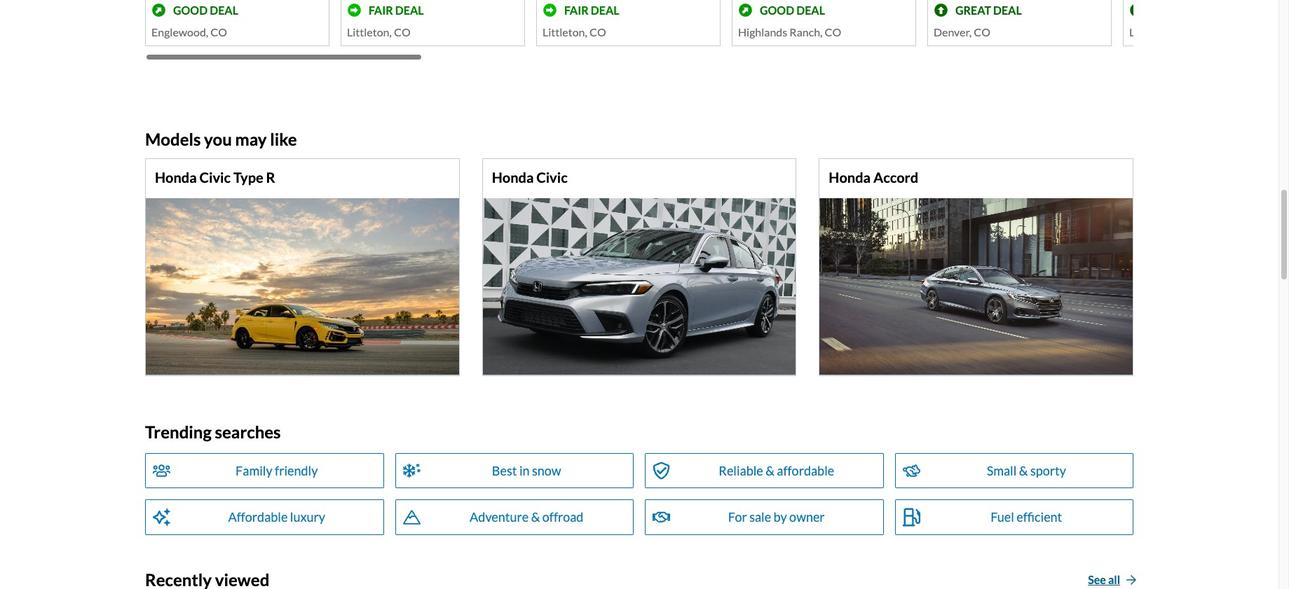 Task type: describe. For each thing, give the bounding box(es) containing it.
littleton, co link
[[1124, 0, 1290, 46]]

luxury
[[290, 510, 325, 526]]

1 deal from the left
[[210, 3, 238, 17]]

affordable luxury
[[228, 510, 325, 526]]

1 co from the left
[[211, 25, 227, 39]]

honda for honda accord
[[829, 169, 871, 186]]

like
[[270, 129, 297, 150]]

honda civic
[[492, 169, 568, 186]]

snow
[[532, 464, 562, 479]]

family friendly image
[[153, 462, 170, 481]]

1 littleton, co from the left
[[347, 25, 411, 39]]

affordable
[[777, 464, 835, 479]]

small & sporty
[[987, 464, 1067, 479]]

see
[[1089, 574, 1107, 587]]

honda civic image
[[483, 199, 796, 375]]

best in snow link
[[395, 454, 634, 489]]

englewood,
[[152, 25, 208, 39]]

fuel efficient image
[[903, 508, 921, 528]]

you
[[204, 129, 232, 150]]

denver, co
[[934, 25, 991, 39]]

see all link
[[1089, 571, 1138, 590]]

offroad
[[543, 510, 584, 526]]

reliable & affordable image
[[653, 462, 671, 481]]

models you may like
[[145, 129, 297, 150]]

small & sporty link
[[895, 454, 1134, 489]]

adventure & offroad image
[[403, 508, 420, 528]]

affordable luxury image
[[153, 508, 170, 528]]

fuel
[[991, 510, 1015, 526]]

5 co from the left
[[974, 25, 991, 39]]

honda civic type r link
[[155, 169, 275, 186]]

good for highlands
[[760, 3, 795, 17]]

small
[[987, 464, 1017, 479]]

2 deal from the left
[[395, 3, 424, 17]]

englewood, co
[[152, 25, 227, 39]]

fuel efficient link
[[895, 500, 1134, 536]]

ranch,
[[790, 25, 823, 39]]

honda accord image
[[820, 199, 1133, 375]]

reliable & affordable
[[719, 464, 835, 479]]

honda civic type r image
[[146, 199, 459, 375]]

adventure & offroad
[[470, 510, 584, 526]]

good deal for co
[[173, 3, 238, 17]]

honda accord link
[[829, 169, 919, 186]]

r
[[266, 169, 275, 186]]

2 littleton, from the left
[[543, 25, 588, 39]]

highlands
[[739, 25, 788, 39]]

by
[[774, 510, 787, 526]]

reliable
[[719, 464, 764, 479]]

great deal
[[956, 3, 1022, 17]]

small & sporty image
[[903, 462, 921, 481]]

affordable luxury link
[[145, 500, 384, 536]]

for sale by owner image
[[653, 508, 671, 528]]

3 co from the left
[[590, 25, 607, 39]]

3 littleton, from the left
[[1130, 25, 1175, 39]]

good for englewood,
[[173, 3, 208, 17]]

1 littleton, from the left
[[347, 25, 392, 39]]

accord
[[874, 169, 919, 186]]

for sale by owner link
[[645, 500, 884, 536]]

2 fair from the left
[[565, 3, 589, 17]]

sporty
[[1031, 464, 1067, 479]]

good deal for ranch,
[[760, 3, 826, 17]]



Task type: vqa. For each thing, say whether or not it's contained in the screenshot.
Honda Accord
yes



Task type: locate. For each thing, give the bounding box(es) containing it.
honda civic link
[[492, 169, 568, 186]]

honda for honda civic type r
[[155, 169, 197, 186]]

adventure
[[470, 510, 529, 526]]

owner
[[790, 510, 825, 526]]

deal
[[210, 3, 238, 17], [395, 3, 424, 17], [591, 3, 620, 17], [797, 3, 826, 17], [994, 3, 1022, 17]]

littleton,
[[347, 25, 392, 39], [543, 25, 588, 39], [1130, 25, 1175, 39]]

0 horizontal spatial littleton,
[[347, 25, 392, 39]]

0 horizontal spatial &
[[531, 510, 540, 526]]

friendly
[[275, 464, 318, 479]]

1 good from the left
[[173, 3, 208, 17]]

honda
[[155, 169, 197, 186], [492, 169, 534, 186], [829, 169, 871, 186]]

4 deal from the left
[[797, 3, 826, 17]]

2 horizontal spatial honda
[[829, 169, 871, 186]]

1 fair deal from the left
[[369, 3, 424, 17]]

trending
[[145, 422, 212, 442]]

1 horizontal spatial littleton, co
[[543, 25, 607, 39]]

2 good deal from the left
[[760, 3, 826, 17]]

0 horizontal spatial littleton, co
[[347, 25, 411, 39]]

littleton, co
[[347, 25, 411, 39], [543, 25, 607, 39], [1130, 25, 1194, 39]]

0 horizontal spatial fair
[[369, 3, 393, 17]]

0 horizontal spatial good
[[173, 3, 208, 17]]

civic for honda civic type r
[[200, 169, 231, 186]]

& for affordable
[[766, 464, 775, 479]]

& inside "link"
[[766, 464, 775, 479]]

3 honda from the left
[[829, 169, 871, 186]]

& right small
[[1020, 464, 1029, 479]]

affordable
[[228, 510, 288, 526]]

1 horizontal spatial good
[[760, 3, 795, 17]]

honda accord
[[829, 169, 919, 186]]

for
[[729, 510, 747, 526]]

1 civic from the left
[[200, 169, 231, 186]]

0 horizontal spatial fair deal
[[369, 3, 424, 17]]

family friendly
[[236, 464, 318, 479]]

3 deal from the left
[[591, 3, 620, 17]]

reliable & affordable link
[[645, 454, 884, 489]]

2 co from the left
[[394, 25, 411, 39]]

honda for honda civic
[[492, 169, 534, 186]]

1 good deal from the left
[[173, 3, 238, 17]]

0 horizontal spatial honda
[[155, 169, 197, 186]]

great
[[956, 3, 992, 17]]

good deal
[[173, 3, 238, 17], [760, 3, 826, 17]]

best in snow
[[492, 464, 562, 479]]

1 horizontal spatial civic
[[537, 169, 568, 186]]

2 fair deal from the left
[[565, 3, 620, 17]]

0 horizontal spatial good deal
[[173, 3, 238, 17]]

for sale by owner
[[729, 510, 825, 526]]

adventure & offroad link
[[395, 500, 634, 536]]

2 littleton, co from the left
[[543, 25, 607, 39]]

2 honda from the left
[[492, 169, 534, 186]]

best
[[492, 464, 517, 479]]

1 horizontal spatial fair
[[565, 3, 589, 17]]

1 fair from the left
[[369, 3, 393, 17]]

2 good from the left
[[760, 3, 795, 17]]

honda civic type r
[[155, 169, 275, 186]]

6 co from the left
[[1177, 25, 1194, 39]]

denver,
[[934, 25, 972, 39]]

5 deal from the left
[[994, 3, 1022, 17]]

highlands ranch, co
[[739, 25, 842, 39]]

see all
[[1089, 574, 1121, 587]]

2 horizontal spatial &
[[1020, 464, 1029, 479]]

2 horizontal spatial littleton, co
[[1130, 25, 1194, 39]]

may
[[235, 129, 267, 150]]

fuel efficient
[[991, 510, 1063, 526]]

2 horizontal spatial littleton,
[[1130, 25, 1175, 39]]

good deal up highlands ranch, co
[[760, 3, 826, 17]]

in
[[520, 464, 530, 479]]

1 horizontal spatial littleton,
[[543, 25, 588, 39]]

good up highlands ranch, co
[[760, 3, 795, 17]]

civic
[[200, 169, 231, 186], [537, 169, 568, 186]]

1 horizontal spatial good deal
[[760, 3, 826, 17]]

trending searches
[[145, 422, 281, 442]]

civic for honda civic
[[537, 169, 568, 186]]

2 civic from the left
[[537, 169, 568, 186]]

searches
[[215, 422, 281, 442]]

& for sporty
[[1020, 464, 1029, 479]]

co
[[211, 25, 227, 39], [394, 25, 411, 39], [590, 25, 607, 39], [825, 25, 842, 39], [974, 25, 991, 39], [1177, 25, 1194, 39]]

4 co from the left
[[825, 25, 842, 39]]

family
[[236, 464, 273, 479]]

3 littleton, co from the left
[[1130, 25, 1194, 39]]

good up englewood, co
[[173, 3, 208, 17]]

good
[[173, 3, 208, 17], [760, 3, 795, 17]]

& left offroad
[[531, 510, 540, 526]]

good deal up englewood, co
[[173, 3, 238, 17]]

1 horizontal spatial &
[[766, 464, 775, 479]]

models
[[145, 129, 201, 150]]

0 horizontal spatial civic
[[200, 169, 231, 186]]

sale
[[750, 510, 772, 526]]

fair deal
[[369, 3, 424, 17], [565, 3, 620, 17]]

1 horizontal spatial honda
[[492, 169, 534, 186]]

fair
[[369, 3, 393, 17], [565, 3, 589, 17]]

& for offroad
[[531, 510, 540, 526]]

family friendly link
[[145, 454, 384, 489]]

efficient
[[1017, 510, 1063, 526]]

& right the reliable at the bottom of the page
[[766, 464, 775, 479]]

1 horizontal spatial fair deal
[[565, 3, 620, 17]]

1 honda from the left
[[155, 169, 197, 186]]

type
[[234, 169, 264, 186]]

best in snow image
[[403, 462, 420, 481]]

&
[[766, 464, 775, 479], [1020, 464, 1029, 479], [531, 510, 540, 526]]

all
[[1109, 574, 1121, 587]]



